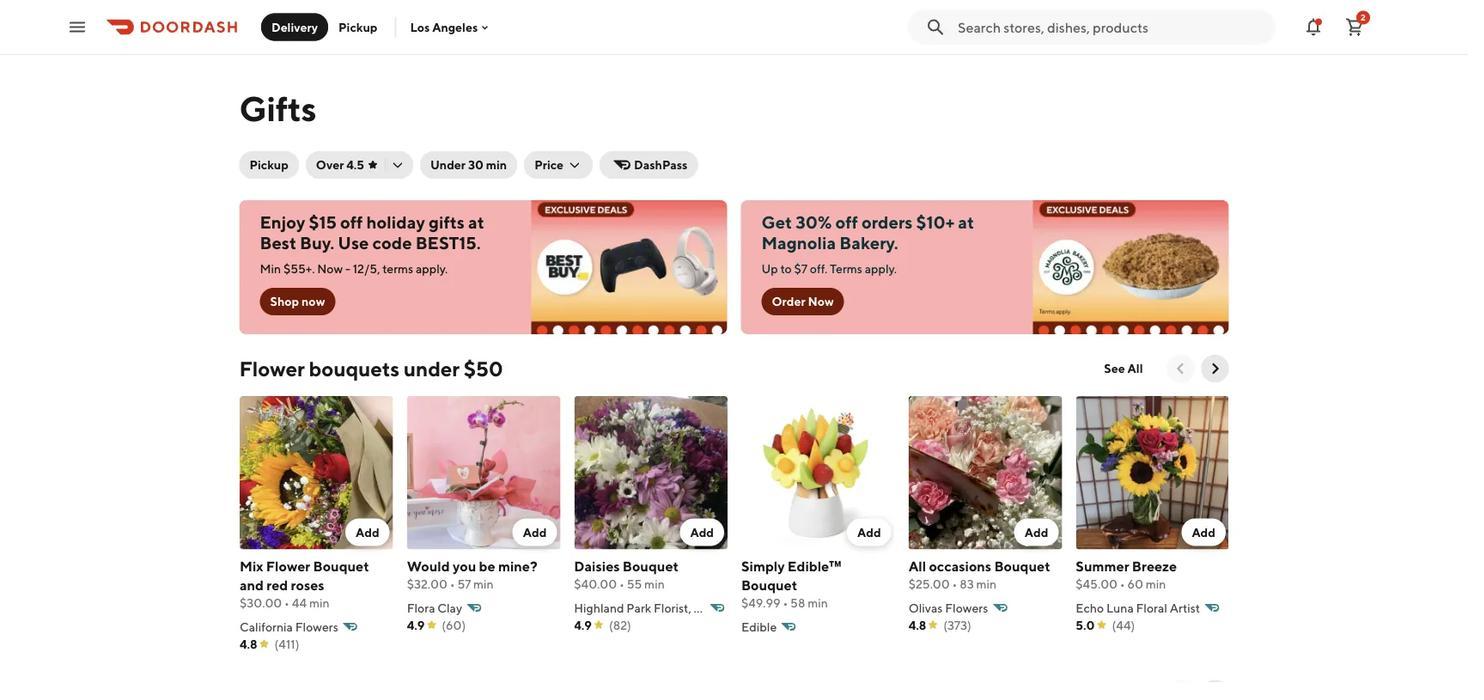 Task type: locate. For each thing, give the bounding box(es) containing it.
pickup down "gifts"
[[250, 158, 289, 172]]

0 horizontal spatial all
[[908, 558, 926, 574]]

bouquet
[[313, 558, 369, 574], [622, 558, 678, 574], [994, 558, 1050, 574], [741, 577, 797, 593]]

clay
[[437, 601, 462, 615]]

4.8 for and
[[239, 637, 257, 651]]

pickup left los
[[339, 20, 378, 34]]

0 vertical spatial flower
[[239, 356, 305, 381]]

• left 57
[[450, 577, 455, 591]]

dashpass
[[634, 158, 688, 172]]

flowers up (373)
[[945, 601, 988, 615]]

flowers
[[945, 601, 988, 615], [295, 620, 338, 634]]

flower inside mix flower bouquet and red roses $30.00 • 44 min
[[266, 558, 310, 574]]

at for get 30% off orders $10+ at magnolia bakery.
[[958, 212, 974, 232]]

0 vertical spatial now
[[317, 262, 343, 276]]

now right order
[[808, 294, 834, 308]]

bouquet for mix flower bouquet and red roses
[[313, 558, 369, 574]]

all occasions bouquet $25.00 • 83 min
[[908, 558, 1050, 591]]

30
[[468, 158, 484, 172]]

at inside enjoy $15 off holiday gifts at best buy. use code best15. min $55+. now - 12/5, terms apply.
[[468, 212, 484, 232]]

0 vertical spatial pickup button
[[328, 13, 388, 41]]

apply. inside enjoy $15 off holiday gifts at best buy. use code best15. min $55+. now - 12/5, terms apply.
[[416, 262, 448, 276]]

6 add from the left
[[1192, 525, 1215, 539]]

flowers down 44
[[295, 620, 338, 634]]

min
[[486, 158, 507, 172], [473, 577, 493, 591], [644, 577, 664, 591], [976, 577, 996, 591], [1145, 577, 1166, 591], [309, 596, 329, 610], [807, 596, 828, 610]]

4 add from the left
[[857, 525, 881, 539]]

•
[[450, 577, 455, 591], [619, 577, 624, 591], [952, 577, 957, 591], [1120, 577, 1125, 591], [284, 596, 289, 610], [783, 596, 788, 610]]

min right "58"
[[807, 596, 828, 610]]

all
[[1128, 361, 1143, 375], [908, 558, 926, 574]]

(60)
[[441, 618, 466, 632]]

• left 83
[[952, 577, 957, 591]]

bouquet inside all occasions bouquet $25.00 • 83 min
[[994, 558, 1050, 574]]

shop now button
[[260, 288, 335, 315]]

1 vertical spatial flowers
[[295, 620, 338, 634]]

1 vertical spatial all
[[908, 558, 926, 574]]

1 horizontal spatial pickup
[[339, 20, 378, 34]]

4.8 down olivas
[[908, 618, 926, 632]]

add button
[[345, 519, 389, 546], [512, 519, 557, 546], [512, 519, 557, 546], [680, 519, 724, 546], [847, 519, 891, 546], [1014, 519, 1058, 546], [1014, 519, 1058, 546], [1181, 519, 1226, 546]]

83
[[959, 577, 974, 591]]

bouquet up $49.99
[[741, 577, 797, 593]]

magnolia
[[762, 233, 836, 253]]

1 horizontal spatial 4.9
[[574, 618, 592, 632]]

off up bakery.
[[835, 212, 858, 232]]

at for enjoy $15 off holiday gifts at best buy. use code best15.
[[468, 212, 484, 232]]

0 horizontal spatial now
[[317, 262, 343, 276]]

at right "gifts"
[[468, 212, 484, 232]]

at inside get 30% off orders $10+ at magnolia bakery. up to $7 off.  terms apply.
[[958, 212, 974, 232]]

pickup button
[[328, 13, 388, 41], [239, 151, 299, 179]]

apply. down bakery.
[[865, 262, 897, 276]]

red
[[266, 577, 288, 593]]

at right $10+
[[958, 212, 974, 232]]

shop now
[[270, 294, 325, 308]]

5.0
[[1075, 618, 1095, 632]]

all up $25.00
[[908, 558, 926, 574]]

get
[[762, 212, 792, 232]]

under
[[430, 158, 466, 172]]

apply. down "best15."
[[416, 262, 448, 276]]

0 vertical spatial pickup
[[339, 20, 378, 34]]

1 at from the left
[[468, 212, 484, 232]]

(373)
[[943, 618, 971, 632]]

1 vertical spatial 4.8
[[239, 637, 257, 651]]

edible
[[741, 620, 776, 634]]

flora clay
[[407, 601, 462, 615]]

$15
[[309, 212, 337, 232]]

apply.
[[416, 262, 448, 276], [865, 262, 897, 276]]

0 horizontal spatial 4.9
[[407, 618, 424, 632]]

• left the 60 on the bottom right of page
[[1120, 577, 1125, 591]]

park
[[626, 601, 651, 615]]

min right 83
[[976, 577, 996, 591]]

mine?
[[498, 558, 537, 574]]

edible™
[[787, 558, 841, 574]]

off up the use
[[340, 212, 363, 232]]

highland park florist, inc.
[[574, 601, 713, 615]]

flora
[[407, 601, 435, 615]]

0 horizontal spatial off
[[340, 212, 363, 232]]

$32.00
[[407, 577, 447, 591]]

bouquet inside mix flower bouquet and red roses $30.00 • 44 min
[[313, 558, 369, 574]]

at
[[468, 212, 484, 232], [958, 212, 974, 232]]

60
[[1127, 577, 1143, 591]]

2 at from the left
[[958, 212, 974, 232]]

0 vertical spatial 4.8
[[908, 618, 926, 632]]

min inside simply edible™ bouquet $49.99 • 58 min
[[807, 596, 828, 610]]

terms
[[383, 262, 413, 276]]

all right 'see'
[[1128, 361, 1143, 375]]

1 horizontal spatial off
[[835, 212, 858, 232]]

bouquet for all occasions bouquet
[[994, 558, 1050, 574]]

2 off from the left
[[835, 212, 858, 232]]

best
[[260, 233, 296, 253]]

1 horizontal spatial now
[[808, 294, 834, 308]]

off.
[[810, 262, 827, 276]]

1 add from the left
[[355, 525, 379, 539]]

pickup button left los
[[328, 13, 388, 41]]

• left 55
[[619, 577, 624, 591]]

0 horizontal spatial 4.8
[[239, 637, 257, 651]]

bouquet up 'roses'
[[313, 558, 369, 574]]

min inside button
[[486, 158, 507, 172]]

1 horizontal spatial at
[[958, 212, 974, 232]]

• inside would you be mine? $32.00 • 57 min
[[450, 577, 455, 591]]

breeze
[[1132, 558, 1177, 574]]

see all link
[[1094, 355, 1153, 382]]

bouquet right occasions
[[994, 558, 1050, 574]]

• left "58"
[[783, 596, 788, 610]]

echo luna floral artist
[[1075, 601, 1200, 615]]

0 horizontal spatial flowers
[[295, 620, 338, 634]]

open menu image
[[67, 17, 88, 37]]

min right 30
[[486, 158, 507, 172]]

1 horizontal spatial apply.
[[865, 262, 897, 276]]

1 vertical spatial pickup
[[250, 158, 289, 172]]

now
[[317, 262, 343, 276], [808, 294, 834, 308]]

inc.
[[693, 601, 713, 615]]

• inside summer breeze $45.00 • 60 min
[[1120, 577, 1125, 591]]

min right 55
[[644, 577, 664, 591]]

and
[[239, 577, 263, 593]]

4.9 for would you be mine?
[[407, 618, 424, 632]]

4.9 down the highland
[[574, 618, 592, 632]]

55
[[626, 577, 642, 591]]

simply edible™ bouquet $49.99 • 58 min
[[741, 558, 841, 610]]

2 4.9 from the left
[[574, 618, 592, 632]]

under 30 min button
[[420, 151, 517, 179]]

1 horizontal spatial flowers
[[945, 601, 988, 615]]

2 apply. from the left
[[865, 262, 897, 276]]

los angeles
[[410, 20, 478, 34]]

now inside enjoy $15 off holiday gifts at best buy. use code best15. min $55+. now - 12/5, terms apply.
[[317, 262, 343, 276]]

bouquet up 55
[[622, 558, 678, 574]]

now inside button
[[808, 294, 834, 308]]

min down "be" on the bottom left
[[473, 577, 493, 591]]

off for buy.
[[340, 212, 363, 232]]

0 horizontal spatial apply.
[[416, 262, 448, 276]]

1 horizontal spatial 4.8
[[908, 618, 926, 632]]

min right 44
[[309, 596, 329, 610]]

4.9 for daisies bouquet
[[574, 618, 592, 632]]

$49.99
[[741, 596, 780, 610]]

bouquet for simply edible™ bouquet
[[741, 577, 797, 593]]

flower up red
[[266, 558, 310, 574]]

order
[[772, 294, 806, 308]]

4.9 down 'flora'
[[407, 618, 424, 632]]

1 vertical spatial flower
[[266, 558, 310, 574]]

pickup button down "gifts"
[[239, 151, 299, 179]]

off inside enjoy $15 off holiday gifts at best buy. use code best15. min $55+. now - 12/5, terms apply.
[[340, 212, 363, 232]]

1 4.9 from the left
[[407, 618, 424, 632]]

now left -
[[317, 262, 343, 276]]

3 add from the left
[[690, 525, 714, 539]]

olivas
[[908, 601, 942, 615]]

daisies bouquet $40.00 • 55 min
[[574, 558, 678, 591]]

off inside get 30% off orders $10+ at magnolia bakery. up to $7 off.  terms apply.
[[835, 212, 858, 232]]

add for mix flower bouquet and red roses
[[355, 525, 379, 539]]

flower inside 'link'
[[239, 356, 305, 381]]

1 off from the left
[[340, 212, 363, 232]]

4.8
[[908, 618, 926, 632], [239, 637, 257, 651]]

los
[[410, 20, 430, 34]]

0 vertical spatial flowers
[[945, 601, 988, 615]]

add
[[355, 525, 379, 539], [523, 525, 546, 539], [690, 525, 714, 539], [857, 525, 881, 539], [1024, 525, 1048, 539], [1192, 525, 1215, 539]]

1 items, open order cart image
[[1345, 17, 1365, 37]]

0 vertical spatial all
[[1128, 361, 1143, 375]]

min inside daisies bouquet $40.00 • 55 min
[[644, 577, 664, 591]]

shop
[[270, 294, 299, 308]]

• left 44
[[284, 596, 289, 610]]

flower down shop
[[239, 356, 305, 381]]

0 horizontal spatial pickup button
[[239, 151, 299, 179]]

$55+.
[[283, 262, 315, 276]]

1 horizontal spatial all
[[1128, 361, 1143, 375]]

4.8 down california
[[239, 637, 257, 651]]

apply. inside get 30% off orders $10+ at magnolia bakery. up to $7 off.  terms apply.
[[865, 262, 897, 276]]

use
[[338, 233, 369, 253]]

flowers for roses
[[295, 620, 338, 634]]

$50
[[464, 356, 503, 381]]

(44)
[[1112, 618, 1135, 632]]

0 horizontal spatial at
[[468, 212, 484, 232]]

would
[[407, 558, 449, 574]]

bouquet inside simply edible™ bouquet $49.99 • 58 min
[[741, 577, 797, 593]]

1 apply. from the left
[[416, 262, 448, 276]]

summer breeze $45.00 • 60 min
[[1075, 558, 1177, 591]]

see all
[[1104, 361, 1143, 375]]

min down breeze
[[1145, 577, 1166, 591]]

buy.
[[300, 233, 334, 253]]

1 vertical spatial now
[[808, 294, 834, 308]]



Task type: describe. For each thing, give the bounding box(es) containing it.
$25.00
[[908, 577, 950, 591]]

summer
[[1075, 558, 1129, 574]]

notification bell image
[[1303, 17, 1324, 37]]

over 4.5 button
[[306, 151, 413, 179]]

roses
[[290, 577, 324, 593]]

2 add from the left
[[523, 525, 546, 539]]

be
[[479, 558, 495, 574]]

0 horizontal spatial pickup
[[250, 158, 289, 172]]

(411)
[[274, 637, 299, 651]]

terms
[[830, 262, 863, 276]]

30%
[[796, 212, 832, 232]]

1 vertical spatial pickup button
[[239, 151, 299, 179]]

min inside would you be mine? $32.00 • 57 min
[[473, 577, 493, 591]]

1 horizontal spatial pickup button
[[328, 13, 388, 41]]

delivery
[[271, 20, 318, 34]]

gifts
[[429, 212, 465, 232]]

daisies
[[574, 558, 619, 574]]

add for summer breeze
[[1192, 525, 1215, 539]]

flower bouquets under $50 link
[[239, 355, 503, 382]]

angeles
[[432, 20, 478, 34]]

floral
[[1136, 601, 1167, 615]]

luna
[[1106, 601, 1133, 615]]

under
[[404, 356, 460, 381]]

$7
[[794, 262, 808, 276]]

over
[[316, 158, 344, 172]]

to
[[781, 262, 792, 276]]

next button of carousel image
[[1207, 360, 1224, 377]]

florist,
[[653, 601, 691, 615]]

• inside daisies bouquet $40.00 • 55 min
[[619, 577, 624, 591]]

min inside mix flower bouquet and red roses $30.00 • 44 min
[[309, 596, 329, 610]]

mix
[[239, 558, 263, 574]]

code
[[372, 233, 412, 253]]

orders
[[862, 212, 913, 232]]

$30.00
[[239, 596, 282, 610]]

$40.00
[[574, 577, 617, 591]]

4.8 for $25.00
[[908, 618, 926, 632]]

• inside all occasions bouquet $25.00 • 83 min
[[952, 577, 957, 591]]

los angeles button
[[410, 20, 492, 34]]

you
[[452, 558, 476, 574]]

best15.
[[416, 233, 481, 253]]

echo
[[1075, 601, 1104, 615]]

order now
[[772, 294, 834, 308]]

enjoy
[[260, 212, 305, 232]]

delivery button
[[261, 13, 328, 41]]

• inside mix flower bouquet and red roses $30.00 • 44 min
[[284, 596, 289, 610]]

bouquets
[[309, 356, 400, 381]]

bouquet inside daisies bouquet $40.00 • 55 min
[[622, 558, 678, 574]]

simply
[[741, 558, 784, 574]]

price button
[[524, 151, 593, 179]]

off for bakery.
[[835, 212, 858, 232]]

add for daisies bouquet
[[690, 525, 714, 539]]

$10+
[[916, 212, 955, 232]]

44
[[291, 596, 306, 610]]

min
[[260, 262, 281, 276]]

occasions
[[929, 558, 991, 574]]

enjoy $15 off holiday gifts at best buy. use code best15. min $55+. now - 12/5, terms apply.
[[260, 212, 484, 276]]

dashpass button
[[600, 151, 698, 179]]

Store search: begin typing to search for stores available on DoorDash text field
[[958, 18, 1266, 37]]

olivas flowers
[[908, 601, 988, 615]]

add for simply edible™ bouquet
[[857, 525, 881, 539]]

2 button
[[1338, 10, 1372, 44]]

all inside all occasions bouquet $25.00 • 83 min
[[908, 558, 926, 574]]

california
[[239, 620, 292, 634]]

(82)
[[609, 618, 631, 632]]

-
[[345, 262, 350, 276]]

mix flower bouquet and red roses $30.00 • 44 min
[[239, 558, 369, 610]]

california flowers
[[239, 620, 338, 634]]

order now button
[[762, 288, 844, 315]]

would you be mine? $32.00 • 57 min
[[407, 558, 537, 591]]

get 30% off orders $10+ at magnolia bakery. up to $7 off.  terms apply.
[[762, 212, 974, 276]]

flower bouquets under $50
[[239, 356, 503, 381]]

2
[[1361, 12, 1366, 22]]

min inside summer breeze $45.00 • 60 min
[[1145, 577, 1166, 591]]

58
[[790, 596, 805, 610]]

$45.00
[[1075, 577, 1117, 591]]

under 30 min
[[430, 158, 507, 172]]

bakery.
[[840, 233, 898, 253]]

• inside simply edible™ bouquet $49.99 • 58 min
[[783, 596, 788, 610]]

5 add from the left
[[1024, 525, 1048, 539]]

flowers for 83
[[945, 601, 988, 615]]

over 4.5
[[316, 158, 364, 172]]

now
[[302, 294, 325, 308]]

gifts
[[239, 88, 316, 128]]

highland
[[574, 601, 624, 615]]

holiday
[[366, 212, 425, 232]]

previous button of carousel image
[[1172, 360, 1189, 377]]

min inside all occasions bouquet $25.00 • 83 min
[[976, 577, 996, 591]]



Task type: vqa. For each thing, say whether or not it's contained in the screenshot.
middle fee
no



